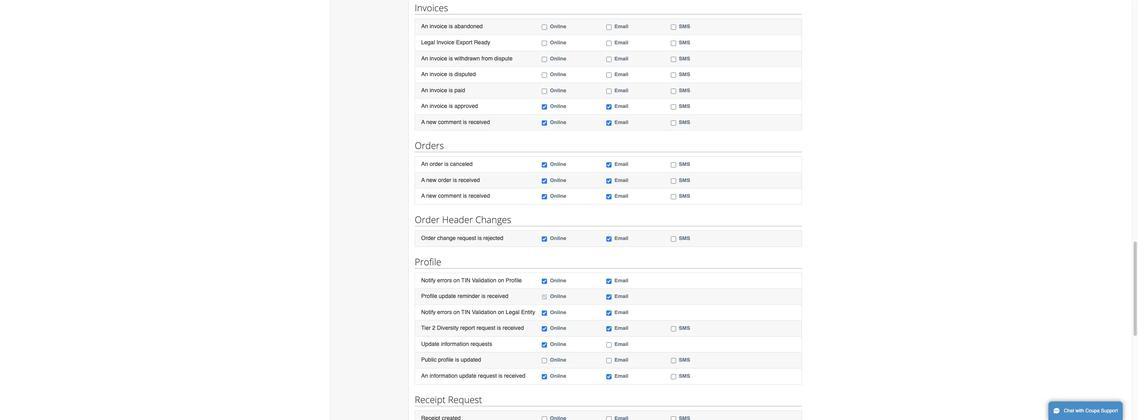 Task type: vqa. For each thing, say whether or not it's contained in the screenshot.
the errors within sFTP File Errors (to Customers)
no



Task type: describe. For each thing, give the bounding box(es) containing it.
0 horizontal spatial legal
[[421, 39, 435, 46]]

an for an invoice is disputed
[[421, 71, 428, 78]]

10 online from the top
[[550, 193, 567, 200]]

0 vertical spatial order
[[430, 161, 443, 168]]

an for an invoice is withdrawn from dispute
[[421, 55, 428, 62]]

1 a new comment is received from the top
[[421, 119, 490, 125]]

profile
[[438, 357, 454, 364]]

update
[[421, 341, 440, 348]]

7 online from the top
[[550, 119, 567, 125]]

change
[[437, 235, 456, 242]]

an invoice is disputed
[[421, 71, 476, 78]]

entity
[[521, 309, 535, 316]]

an information update request is received
[[421, 373, 526, 380]]

4 email from the top
[[615, 71, 629, 78]]

chat
[[1064, 409, 1075, 414]]

3 a from the top
[[421, 193, 425, 200]]

on up notify errors on tin validation on legal entity
[[498, 277, 504, 284]]

2 new from the top
[[426, 177, 437, 184]]

chat with coupa support button
[[1049, 402, 1123, 421]]

ready
[[474, 39, 490, 46]]

2 comment from the top
[[438, 193, 462, 200]]

update information requests
[[421, 341, 492, 348]]

invoice
[[437, 39, 455, 46]]

abandoned
[[455, 23, 483, 30]]

tin for legal
[[461, 309, 471, 316]]

5 email from the top
[[615, 87, 629, 93]]

an for an invoice is approved
[[421, 103, 428, 109]]

6 email from the top
[[615, 103, 629, 109]]

reminder
[[458, 293, 480, 300]]

invoice for approved
[[430, 103, 447, 109]]

3 new from the top
[[426, 193, 437, 200]]

5 online from the top
[[550, 87, 567, 93]]

canceled
[[450, 161, 473, 168]]

public
[[421, 357, 437, 364]]

information for update
[[441, 341, 469, 348]]

diversity
[[437, 325, 459, 332]]

4 sms from the top
[[679, 71, 690, 78]]

tier 2 diversity report request is received
[[421, 325, 524, 332]]

14 email from the top
[[615, 310, 629, 316]]

with
[[1076, 409, 1085, 414]]

13 sms from the top
[[679, 358, 690, 364]]

invoices
[[415, 1, 448, 14]]

7 sms from the top
[[679, 119, 690, 125]]

2 email from the top
[[615, 40, 629, 46]]

2
[[432, 325, 436, 332]]

1 sms from the top
[[679, 24, 690, 30]]

validation for profile
[[472, 277, 497, 284]]

a new order is received
[[421, 177, 480, 184]]

10 sms from the top
[[679, 193, 690, 200]]

16 email from the top
[[615, 342, 629, 348]]

profile for profile update reminder is received
[[421, 293, 437, 300]]

tier
[[421, 325, 431, 332]]

18 online from the top
[[550, 374, 567, 380]]

10 email from the top
[[615, 193, 629, 200]]

notify for notify errors on tin validation on profile
[[421, 277, 436, 284]]

request
[[448, 394, 482, 407]]

1 new from the top
[[426, 119, 437, 125]]

1 a from the top
[[421, 119, 425, 125]]

invoice for disputed
[[430, 71, 447, 78]]

6 sms from the top
[[679, 103, 690, 109]]

3 online from the top
[[550, 55, 567, 62]]

11 email from the top
[[615, 236, 629, 242]]

an for an information update request is received
[[421, 373, 428, 380]]

an for an invoice is paid
[[421, 87, 428, 93]]

11 sms from the top
[[679, 236, 690, 242]]

9 online from the top
[[550, 178, 567, 184]]

14 sms from the top
[[679, 374, 690, 380]]

1 horizontal spatial legal
[[506, 309, 520, 316]]

13 email from the top
[[615, 294, 629, 300]]

2 online from the top
[[550, 40, 567, 46]]



Task type: locate. For each thing, give the bounding box(es) containing it.
3 invoice from the top
[[430, 71, 447, 78]]

3 email from the top
[[615, 55, 629, 62]]

notify up tier
[[421, 309, 436, 316]]

order left 'change'
[[421, 235, 436, 242]]

2 vertical spatial a
[[421, 193, 425, 200]]

sms
[[679, 24, 690, 30], [679, 40, 690, 46], [679, 55, 690, 62], [679, 71, 690, 78], [679, 87, 690, 93], [679, 103, 690, 109], [679, 119, 690, 125], [679, 162, 690, 168], [679, 178, 690, 184], [679, 193, 690, 200], [679, 236, 690, 242], [679, 326, 690, 332], [679, 358, 690, 364], [679, 374, 690, 380]]

on down profile update reminder is received
[[454, 309, 460, 316]]

an invoice is paid
[[421, 87, 465, 93]]

an for an invoice is abandoned
[[421, 23, 428, 30]]

disputed
[[455, 71, 476, 78]]

3 an from the top
[[421, 71, 428, 78]]

invoice for withdrawn
[[430, 55, 447, 62]]

profile down 'change'
[[415, 256, 441, 269]]

8 sms from the top
[[679, 162, 690, 168]]

update
[[439, 293, 456, 300], [459, 373, 477, 380]]

notify errors on tin validation on legal entity
[[421, 309, 535, 316]]

0 vertical spatial validation
[[472, 277, 497, 284]]

tin down profile update reminder is received
[[461, 309, 471, 316]]

9 email from the top
[[615, 178, 629, 184]]

2 vertical spatial profile
[[421, 293, 437, 300]]

profile update reminder is received
[[421, 293, 509, 300]]

comment down an invoice is approved
[[438, 119, 462, 125]]

0 vertical spatial order
[[415, 213, 440, 226]]

2 errors from the top
[[437, 309, 452, 316]]

an down the orders
[[421, 161, 428, 168]]

dispute
[[494, 55, 513, 62]]

None checkbox
[[542, 25, 547, 30], [607, 25, 612, 30], [542, 41, 547, 46], [607, 41, 612, 46], [671, 57, 676, 62], [542, 73, 547, 78], [542, 89, 547, 94], [671, 89, 676, 94], [607, 105, 612, 110], [671, 105, 676, 110], [542, 121, 547, 126], [542, 163, 547, 168], [607, 163, 612, 168], [542, 195, 547, 200], [671, 195, 676, 200], [607, 237, 612, 242], [607, 279, 612, 284], [542, 295, 547, 300], [607, 311, 612, 316], [671, 327, 676, 332], [542, 343, 547, 348], [542, 359, 547, 364], [607, 359, 612, 364], [607, 375, 612, 380], [671, 375, 676, 380], [542, 417, 547, 421], [607, 417, 612, 421], [542, 25, 547, 30], [607, 25, 612, 30], [542, 41, 547, 46], [607, 41, 612, 46], [671, 57, 676, 62], [542, 73, 547, 78], [542, 89, 547, 94], [671, 89, 676, 94], [607, 105, 612, 110], [671, 105, 676, 110], [542, 121, 547, 126], [542, 163, 547, 168], [607, 163, 612, 168], [542, 195, 547, 200], [671, 195, 676, 200], [607, 237, 612, 242], [607, 279, 612, 284], [542, 295, 547, 300], [607, 311, 612, 316], [671, 327, 676, 332], [542, 343, 547, 348], [542, 359, 547, 364], [607, 359, 612, 364], [607, 375, 612, 380], [671, 375, 676, 380], [542, 417, 547, 421], [607, 417, 612, 421]]

profile
[[415, 256, 441, 269], [506, 277, 522, 284], [421, 293, 437, 300]]

errors for notify errors on tin validation on profile
[[437, 277, 452, 284]]

comment down a new order is received
[[438, 193, 462, 200]]

6 online from the top
[[550, 103, 567, 109]]

5 invoice from the top
[[430, 103, 447, 109]]

1 comment from the top
[[438, 119, 462, 125]]

1 vertical spatial legal
[[506, 309, 520, 316]]

request down updated
[[478, 373, 497, 380]]

request
[[457, 235, 476, 242], [477, 325, 496, 332], [478, 373, 497, 380]]

2 validation from the top
[[472, 309, 497, 316]]

coupa
[[1086, 409, 1100, 414]]

1 online from the top
[[550, 24, 567, 30]]

invoice
[[430, 23, 447, 30], [430, 55, 447, 62], [430, 71, 447, 78], [430, 87, 447, 93], [430, 103, 447, 109]]

an down an invoice is disputed
[[421, 87, 428, 93]]

invoice up an invoice is paid
[[430, 71, 447, 78]]

1 vertical spatial information
[[430, 373, 458, 380]]

1 vertical spatial errors
[[437, 309, 452, 316]]

errors for notify errors on tin validation on legal entity
[[437, 309, 452, 316]]

1 validation from the top
[[472, 277, 497, 284]]

an up an invoice is disputed
[[421, 55, 428, 62]]

4 an from the top
[[421, 87, 428, 93]]

0 vertical spatial comment
[[438, 119, 462, 125]]

12 online from the top
[[550, 278, 567, 284]]

0 vertical spatial profile
[[415, 256, 441, 269]]

order up 'change'
[[415, 213, 440, 226]]

validation up tier 2 diversity report request is received
[[472, 309, 497, 316]]

8 online from the top
[[550, 162, 567, 168]]

information up public profile is updated
[[441, 341, 469, 348]]

0 vertical spatial request
[[457, 235, 476, 242]]

an down invoices
[[421, 23, 428, 30]]

order change request is rejected
[[421, 235, 504, 242]]

12 sms from the top
[[679, 326, 690, 332]]

online
[[550, 24, 567, 30], [550, 40, 567, 46], [550, 55, 567, 62], [550, 71, 567, 78], [550, 87, 567, 93], [550, 103, 567, 109], [550, 119, 567, 125], [550, 162, 567, 168], [550, 178, 567, 184], [550, 193, 567, 200], [550, 236, 567, 242], [550, 278, 567, 284], [550, 294, 567, 300], [550, 310, 567, 316], [550, 326, 567, 332], [550, 342, 567, 348], [550, 358, 567, 364], [550, 374, 567, 380]]

13 online from the top
[[550, 294, 567, 300]]

rejected
[[484, 235, 504, 242]]

new down a new order is received
[[426, 193, 437, 200]]

legal left entity
[[506, 309, 520, 316]]

1 errors from the top
[[437, 277, 452, 284]]

a down an order is canceled
[[421, 177, 425, 184]]

1 vertical spatial profile
[[506, 277, 522, 284]]

2 an from the top
[[421, 55, 428, 62]]

1 vertical spatial tin
[[461, 309, 471, 316]]

4 invoice from the top
[[430, 87, 447, 93]]

15 online from the top
[[550, 326, 567, 332]]

requests
[[471, 341, 492, 348]]

5 an from the top
[[421, 103, 428, 109]]

9 sms from the top
[[679, 178, 690, 184]]

18 email from the top
[[615, 374, 629, 380]]

validation for legal
[[472, 309, 497, 316]]

order
[[430, 161, 443, 168], [438, 177, 451, 184]]

a new comment is received
[[421, 119, 490, 125], [421, 193, 490, 200]]

an
[[421, 23, 428, 30], [421, 55, 428, 62], [421, 71, 428, 78], [421, 87, 428, 93], [421, 103, 428, 109], [421, 161, 428, 168], [421, 373, 428, 380]]

14 online from the top
[[550, 310, 567, 316]]

new down an order is canceled
[[426, 177, 437, 184]]

1 vertical spatial order
[[421, 235, 436, 242]]

receipt request
[[415, 394, 482, 407]]

1 vertical spatial new
[[426, 177, 437, 184]]

report
[[460, 325, 475, 332]]

order for order change request is rejected
[[421, 235, 436, 242]]

0 horizontal spatial update
[[439, 293, 456, 300]]

updated
[[461, 357, 481, 364]]

16 online from the top
[[550, 342, 567, 348]]

1 horizontal spatial update
[[459, 373, 477, 380]]

notify up profile update reminder is received
[[421, 277, 436, 284]]

errors up profile update reminder is received
[[437, 277, 452, 284]]

support
[[1101, 409, 1118, 414]]

a down a new order is received
[[421, 193, 425, 200]]

email
[[615, 24, 629, 30], [615, 40, 629, 46], [615, 55, 629, 62], [615, 71, 629, 78], [615, 87, 629, 93], [615, 103, 629, 109], [615, 119, 629, 125], [615, 162, 629, 168], [615, 178, 629, 184], [615, 193, 629, 200], [615, 236, 629, 242], [615, 278, 629, 284], [615, 294, 629, 300], [615, 310, 629, 316], [615, 326, 629, 332], [615, 342, 629, 348], [615, 358, 629, 364], [615, 374, 629, 380]]

information
[[441, 341, 469, 348], [430, 373, 458, 380]]

4 online from the top
[[550, 71, 567, 78]]

profile up entity
[[506, 277, 522, 284]]

invoice down an invoice is disputed
[[430, 87, 447, 93]]

2 vertical spatial new
[[426, 193, 437, 200]]

legal
[[421, 39, 435, 46], [506, 309, 520, 316]]

2 tin from the top
[[461, 309, 471, 316]]

an for an order is canceled
[[421, 161, 428, 168]]

0 vertical spatial new
[[426, 119, 437, 125]]

invoice for abandoned
[[430, 23, 447, 30]]

errors up diversity
[[437, 309, 452, 316]]

2 a new comment is received from the top
[[421, 193, 490, 200]]

profile for profile
[[415, 256, 441, 269]]

withdrawn
[[455, 55, 480, 62]]

2 sms from the top
[[679, 40, 690, 46]]

tin up profile update reminder is received
[[461, 277, 471, 284]]

from
[[482, 55, 493, 62]]

update down updated
[[459, 373, 477, 380]]

chat with coupa support
[[1064, 409, 1118, 414]]

5 sms from the top
[[679, 87, 690, 93]]

order down the orders
[[430, 161, 443, 168]]

17 online from the top
[[550, 358, 567, 364]]

2 a from the top
[[421, 177, 425, 184]]

1 vertical spatial a new comment is received
[[421, 193, 490, 200]]

new
[[426, 119, 437, 125], [426, 177, 437, 184], [426, 193, 437, 200]]

validation
[[472, 277, 497, 284], [472, 309, 497, 316]]

0 vertical spatial legal
[[421, 39, 435, 46]]

a
[[421, 119, 425, 125], [421, 177, 425, 184], [421, 193, 425, 200]]

0 vertical spatial tin
[[461, 277, 471, 284]]

received
[[469, 119, 490, 125], [459, 177, 480, 184], [469, 193, 490, 200], [487, 293, 509, 300], [503, 325, 524, 332], [504, 373, 526, 380]]

1 vertical spatial update
[[459, 373, 477, 380]]

an down 'public'
[[421, 373, 428, 380]]

an invoice is approved
[[421, 103, 478, 109]]

3 sms from the top
[[679, 55, 690, 62]]

notify for notify errors on tin validation on legal entity
[[421, 309, 436, 316]]

new up the orders
[[426, 119, 437, 125]]

profile up tier
[[421, 293, 437, 300]]

1 vertical spatial a
[[421, 177, 425, 184]]

invoice up invoice
[[430, 23, 447, 30]]

6 an from the top
[[421, 161, 428, 168]]

tin for profile
[[461, 277, 471, 284]]

order for order header changes
[[415, 213, 440, 226]]

a up the orders
[[421, 119, 425, 125]]

1 invoice from the top
[[430, 23, 447, 30]]

on left entity
[[498, 309, 504, 316]]

a new comment is received down an invoice is approved
[[421, 119, 490, 125]]

request down order header changes
[[457, 235, 476, 242]]

an invoice is abandoned
[[421, 23, 483, 30]]

update left reminder
[[439, 293, 456, 300]]

notify
[[421, 277, 436, 284], [421, 309, 436, 316]]

orders
[[415, 139, 444, 152]]

order
[[415, 213, 440, 226], [421, 235, 436, 242]]

2 notify from the top
[[421, 309, 436, 316]]

1 vertical spatial order
[[438, 177, 451, 184]]

export
[[456, 39, 473, 46]]

0 vertical spatial a new comment is received
[[421, 119, 490, 125]]

None checkbox
[[671, 25, 676, 30], [671, 41, 676, 46], [542, 57, 547, 62], [607, 57, 612, 62], [607, 73, 612, 78], [671, 73, 676, 78], [607, 89, 612, 94], [542, 105, 547, 110], [607, 121, 612, 126], [671, 121, 676, 126], [671, 163, 676, 168], [542, 179, 547, 184], [607, 179, 612, 184], [671, 179, 676, 184], [607, 195, 612, 200], [542, 237, 547, 242], [671, 237, 676, 242], [542, 279, 547, 284], [607, 295, 612, 300], [542, 311, 547, 316], [542, 327, 547, 332], [607, 327, 612, 332], [607, 343, 612, 348], [671, 359, 676, 364], [542, 375, 547, 380], [671, 417, 676, 421], [671, 25, 676, 30], [671, 41, 676, 46], [542, 57, 547, 62], [607, 57, 612, 62], [607, 73, 612, 78], [671, 73, 676, 78], [607, 89, 612, 94], [542, 105, 547, 110], [607, 121, 612, 126], [671, 121, 676, 126], [671, 163, 676, 168], [542, 179, 547, 184], [607, 179, 612, 184], [671, 179, 676, 184], [607, 195, 612, 200], [542, 237, 547, 242], [671, 237, 676, 242], [542, 279, 547, 284], [607, 295, 612, 300], [542, 311, 547, 316], [542, 327, 547, 332], [607, 327, 612, 332], [607, 343, 612, 348], [671, 359, 676, 364], [542, 375, 547, 380], [671, 417, 676, 421]]

an down an invoice is paid
[[421, 103, 428, 109]]

1 an from the top
[[421, 23, 428, 30]]

invoice down an invoice is paid
[[430, 103, 447, 109]]

information down profile
[[430, 373, 458, 380]]

validation up reminder
[[472, 277, 497, 284]]

order down an order is canceled
[[438, 177, 451, 184]]

is
[[449, 23, 453, 30], [449, 55, 453, 62], [449, 71, 453, 78], [449, 87, 453, 93], [449, 103, 453, 109], [463, 119, 467, 125], [445, 161, 449, 168], [453, 177, 457, 184], [463, 193, 467, 200], [478, 235, 482, 242], [482, 293, 486, 300], [497, 325, 501, 332], [455, 357, 459, 364], [499, 373, 503, 380]]

1 vertical spatial comment
[[438, 193, 462, 200]]

1 vertical spatial notify
[[421, 309, 436, 316]]

2 invoice from the top
[[430, 55, 447, 62]]

approved
[[455, 103, 478, 109]]

invoice for paid
[[430, 87, 447, 93]]

1 vertical spatial validation
[[472, 309, 497, 316]]

1 vertical spatial request
[[477, 325, 496, 332]]

legal invoice export ready
[[421, 39, 490, 46]]

1 notify from the top
[[421, 277, 436, 284]]

tin
[[461, 277, 471, 284], [461, 309, 471, 316]]

7 an from the top
[[421, 373, 428, 380]]

0 vertical spatial errors
[[437, 277, 452, 284]]

0 vertical spatial information
[[441, 341, 469, 348]]

12 email from the top
[[615, 278, 629, 284]]

a new comment is received down a new order is received
[[421, 193, 490, 200]]

15 email from the top
[[615, 326, 629, 332]]

11 online from the top
[[550, 236, 567, 242]]

invoice down invoice
[[430, 55, 447, 62]]

1 tin from the top
[[461, 277, 471, 284]]

7 email from the top
[[615, 119, 629, 125]]

order header changes
[[415, 213, 511, 226]]

receipt
[[415, 394, 446, 407]]

0 vertical spatial update
[[439, 293, 456, 300]]

2 vertical spatial request
[[478, 373, 497, 380]]

on
[[454, 277, 460, 284], [498, 277, 504, 284], [454, 309, 460, 316], [498, 309, 504, 316]]

legal left invoice
[[421, 39, 435, 46]]

errors
[[437, 277, 452, 284], [437, 309, 452, 316]]

paid
[[455, 87, 465, 93]]

an up an invoice is paid
[[421, 71, 428, 78]]

changes
[[476, 213, 511, 226]]

public profile is updated
[[421, 357, 481, 364]]

17 email from the top
[[615, 358, 629, 364]]

notify errors on tin validation on profile
[[421, 277, 522, 284]]

0 vertical spatial a
[[421, 119, 425, 125]]

1 email from the top
[[615, 24, 629, 30]]

information for an
[[430, 373, 458, 380]]

an order is canceled
[[421, 161, 473, 168]]

comment
[[438, 119, 462, 125], [438, 193, 462, 200]]

an invoice is withdrawn from dispute
[[421, 55, 513, 62]]

request up requests
[[477, 325, 496, 332]]

header
[[442, 213, 473, 226]]

8 email from the top
[[615, 162, 629, 168]]

0 vertical spatial notify
[[421, 277, 436, 284]]

on up profile update reminder is received
[[454, 277, 460, 284]]



